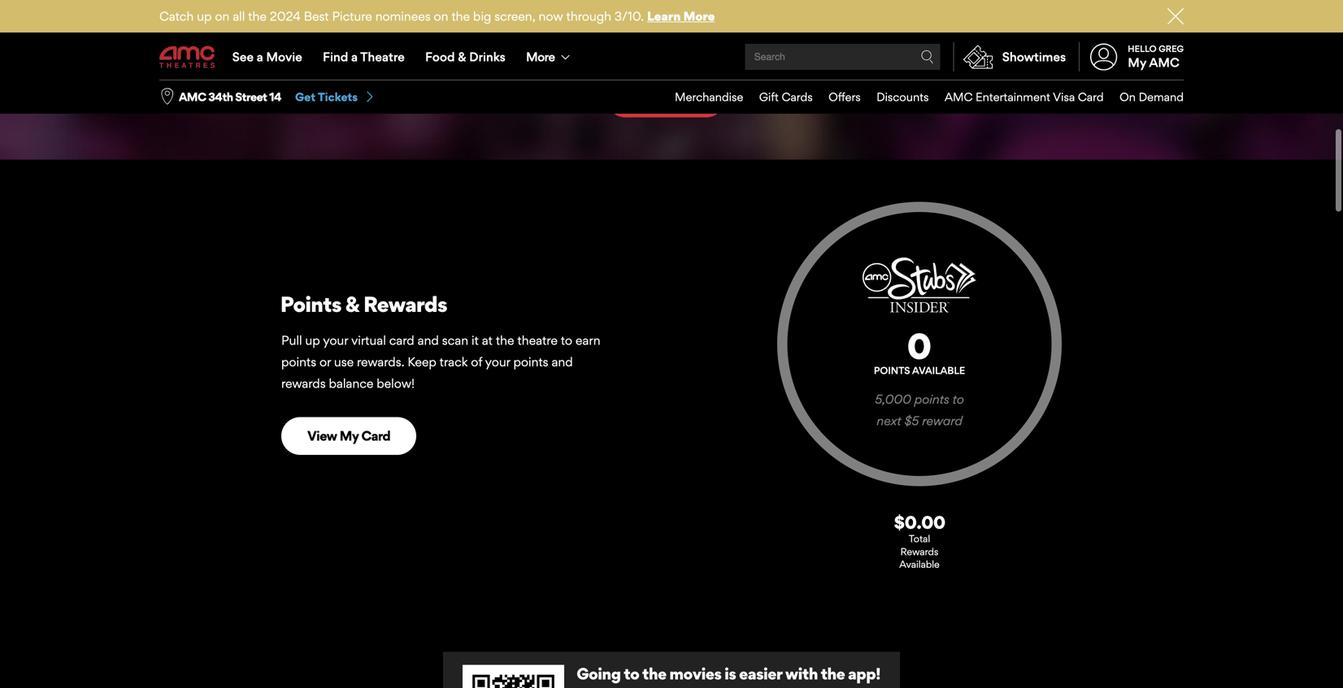 Task type: describe. For each thing, give the bounding box(es) containing it.
0 points available
[[874, 325, 965, 377]]

use
[[334, 355, 354, 370]]

min for 1 hr 56 min button on the right of the page
[[945, 26, 965, 37]]

points inside points to next $5 reward
[[915, 392, 949, 407]]

showtimes image
[[954, 42, 1002, 72]]

released jan 12, 2024
[[324, 38, 424, 50]]

get tickets down the theatre in the top of the page
[[343, 69, 404, 83]]

mean
[[613, 7, 668, 33]]

get tickets link down find at the top left of page
[[295, 90, 376, 105]]

amc 34th street 14
[[179, 90, 281, 104]]

card
[[389, 333, 414, 348]]

visa
[[1053, 90, 1075, 104]]

1 vertical spatial and
[[552, 355, 573, 370]]

menu containing merchandise
[[659, 81, 1184, 114]]

catch up on all the 2024 best picture nominees on the big screen, now through 3/10. learn more
[[159, 9, 715, 24]]

1 hr 45 min for second 1 hr 45 min button from the right
[[29, 26, 85, 37]]

more information about image for 1 hr 56 min
[[969, 25, 978, 34]]

the left movies
[[642, 665, 667, 684]]

cookie consent banner dialog
[[0, 645, 1343, 689]]

entertainment
[[976, 90, 1051, 104]]

demand
[[1139, 90, 1184, 104]]

amc entertainment visa card link
[[929, 81, 1104, 114]]

1 1 hr 45 min button from the left
[[29, 25, 98, 38]]

the right all
[[248, 9, 267, 24]]

view my card button
[[281, 417, 416, 455]]

1 r from the left
[[114, 26, 120, 37]]

pg released dec 15, 2023
[[908, 26, 1009, 50]]

offers link
[[813, 81, 861, 114]]

on demand link
[[1104, 81, 1184, 114]]

up for on
[[197, 9, 212, 24]]

amc entertainment visa card
[[945, 90, 1104, 104]]

the left app!
[[821, 665, 845, 684]]

amc for amc entertainment visa card
[[945, 90, 973, 104]]

big
[[473, 9, 491, 24]]

more inside button
[[526, 49, 555, 64]]

discounts link
[[861, 81, 929, 114]]

to inside pull up your virtual card and scan it at the theatre to earn points or use rewards. keep track of your points and rewards balance below!
[[561, 333, 572, 348]]

r button for second 1 hr 45 min button from left
[[406, 25, 426, 37]]

gift
[[759, 90, 779, 104]]

3/10.
[[615, 9, 644, 24]]

15,
[[971, 38, 982, 50]]

reward
[[922, 413, 963, 429]]

1 horizontal spatial 2024
[[399, 38, 424, 50]]

mean girls link
[[558, 7, 773, 33]]

the left big
[[452, 9, 470, 24]]

street
[[235, 90, 267, 104]]

more information about image for r
[[124, 25, 134, 35]]

balance
[[329, 376, 374, 391]]

more button
[[516, 34, 584, 80]]

1 hr 45 min for second 1 hr 45 min button from left
[[321, 26, 377, 37]]

0 vertical spatial more
[[683, 9, 715, 24]]

min for second 1 hr 45 min button from the right
[[65, 26, 85, 37]]

merchandise link
[[659, 81, 743, 114]]

1 1 from the left
[[29, 26, 33, 37]]

points & rewards
[[280, 291, 447, 318]]

pg for pg
[[1285, 26, 1299, 37]]

discounts
[[877, 90, 929, 104]]

going
[[577, 665, 621, 684]]

now
[[539, 9, 563, 24]]

dec
[[950, 38, 968, 50]]

jan
[[366, 38, 382, 50]]

12,
[[385, 38, 397, 50]]

see a movie
[[232, 49, 302, 64]]

submit search icon image
[[921, 50, 934, 63]]

drinks
[[469, 49, 506, 64]]

nominees
[[375, 9, 431, 24]]

points to next $5 reward
[[877, 392, 964, 429]]

movies
[[669, 665, 722, 684]]

pull
[[281, 333, 302, 348]]

to for points to next $5 reward
[[953, 392, 964, 407]]

food & drinks link
[[415, 34, 516, 80]]

food
[[425, 49, 455, 64]]

showtimes link
[[954, 42, 1066, 72]]

released inside pg released dec 15, 2023
[[908, 38, 948, 50]]

learn more link
[[647, 9, 715, 24]]

is
[[725, 665, 736, 684]]

showtimes
[[1002, 49, 1066, 64]]

$0.00 total rewards available
[[894, 512, 945, 571]]

hr for 1 hr 56 min button on the right of the page
[[915, 26, 929, 37]]

app!
[[848, 665, 881, 684]]

it
[[472, 333, 479, 348]]

card inside button
[[361, 428, 390, 444]]

min for "1 hr 31 min" button
[[1237, 26, 1256, 37]]

get tickets down 'dec'
[[928, 69, 988, 83]]

$5
[[905, 413, 919, 429]]

going to the movies is easier with the app!
[[577, 665, 881, 684]]

of
[[471, 355, 482, 370]]

screen,
[[495, 9, 536, 24]]

1 hr 31 min
[[1202, 26, 1256, 37]]

$0.00
[[894, 512, 945, 534]]

pg for pg released dec 15, 2023
[[994, 26, 1008, 37]]

get down submit search icon at the top
[[928, 69, 948, 83]]

pull up your virtual card and scan it at the theatre to earn points or use rewards. keep track of your points and rewards balance below!
[[281, 333, 601, 391]]

gift cards link
[[743, 81, 813, 114]]

amc for amc 34th street 14
[[179, 90, 206, 104]]

see a movie link
[[222, 34, 313, 80]]

& for points
[[345, 291, 359, 318]]

scan to download image
[[463, 666, 564, 689]]

theatre
[[518, 333, 558, 348]]

cards
[[782, 90, 813, 104]]

greg
[[1159, 43, 1184, 54]]

4 1 from the left
[[1202, 26, 1206, 37]]

a for theatre
[[351, 49, 358, 64]]

rewards.
[[357, 355, 405, 370]]

picture
[[332, 9, 372, 24]]

track
[[440, 355, 468, 370]]

up for your
[[305, 333, 320, 348]]

find a theatre
[[323, 49, 405, 64]]

movie
[[266, 49, 302, 64]]

go to my account page element
[[1079, 34, 1184, 80]]

hr for second 1 hr 45 min button from the right
[[35, 26, 49, 37]]

0 vertical spatial and
[[418, 333, 439, 348]]

2 1 from the left
[[321, 26, 325, 37]]

tickets for get tickets link under released jan 12, 2024
[[365, 69, 404, 83]]

all
[[233, 9, 245, 24]]

get down find a theatre
[[343, 69, 363, 83]]

get tickets link down 'dec'
[[905, 59, 1012, 93]]

view my card
[[307, 428, 390, 444]]



Task type: vqa. For each thing, say whether or not it's contained in the screenshot.
Butter for Extra
no



Task type: locate. For each thing, give the bounding box(es) containing it.
0 horizontal spatial up
[[197, 9, 212, 24]]

1 horizontal spatial 1 hr 45 min button
[[321, 25, 391, 38]]

14
[[269, 90, 281, 104]]

0 vertical spatial card
[[1078, 90, 1104, 104]]

1 on from the left
[[215, 9, 230, 24]]

1 hr 56 min button
[[909, 25, 978, 38]]

at
[[482, 333, 493, 348]]

0 horizontal spatial a
[[257, 49, 263, 64]]

1 hr from the left
[[35, 26, 49, 37]]

pg inside pg released dec 15, 2023
[[994, 26, 1008, 37]]

2 r from the left
[[406, 26, 413, 37]]

2023
[[985, 38, 1009, 50]]

get tickets link down released jan 12, 2024
[[320, 59, 427, 93]]

the inside pull up your virtual card and scan it at the theatre to earn points or use rewards. keep track of your points and rewards balance below!
[[496, 333, 514, 348]]

best
[[304, 9, 329, 24]]

2 1 hr 45 min button from the left
[[321, 25, 391, 38]]

user profile image
[[1081, 43, 1127, 70]]

tickets for get tickets link under mean girls "link"
[[657, 90, 699, 107]]

next
[[877, 413, 901, 429]]

0 horizontal spatial r button
[[114, 25, 134, 37]]

0 horizontal spatial points
[[280, 291, 341, 318]]

1 horizontal spatial amc
[[945, 90, 973, 104]]

1 vertical spatial &
[[345, 291, 359, 318]]

on demand
[[1120, 90, 1184, 104]]

2024 left best
[[270, 9, 301, 24]]

to
[[561, 333, 572, 348], [953, 392, 964, 407], [624, 665, 639, 684]]

pg right "1 hr 31 min" button
[[1285, 26, 1299, 37]]

0 horizontal spatial more
[[526, 49, 555, 64]]

1 horizontal spatial rewards
[[901, 546, 939, 558]]

1 horizontal spatial up
[[305, 333, 320, 348]]

girls
[[672, 7, 717, 33]]

0 horizontal spatial amc
[[179, 90, 206, 104]]

the right at
[[496, 333, 514, 348]]

menu containing more
[[159, 34, 1184, 80]]

get left merchandise link
[[632, 90, 655, 107]]

more information about image inside 1 hr 56 min button
[[969, 25, 978, 34]]

rewards up available
[[901, 546, 939, 558]]

0 vertical spatial to
[[561, 333, 572, 348]]

1 horizontal spatial pg
[[1285, 26, 1299, 37]]

menu down submit search icon at the top
[[659, 81, 1184, 114]]

2 hr from the left
[[328, 26, 341, 37]]

1 1 hr 45 min from the left
[[29, 26, 85, 37]]

find
[[323, 49, 348, 64]]

tickets down find at the top left of page
[[318, 90, 358, 104]]

more information about image
[[969, 25, 978, 34], [124, 25, 134, 35]]

0 vertical spatial my
[[1128, 55, 1147, 70]]

1 min from the left
[[65, 26, 85, 37]]

&
[[458, 49, 466, 64], [345, 291, 359, 318]]

0 usd element
[[894, 512, 945, 534]]

tickets down 15,
[[950, 69, 988, 83]]

0 horizontal spatial points
[[281, 355, 316, 370]]

points inside 0 points available
[[874, 365, 910, 377]]

points down pull at the left
[[281, 355, 316, 370]]

with
[[785, 665, 818, 684]]

total
[[909, 533, 930, 545]]

0 horizontal spatial on
[[215, 9, 230, 24]]

2 1 hr 45 min from the left
[[321, 26, 377, 37]]

0 vertical spatial 2024
[[270, 9, 301, 24]]

amc down the showtimes image
[[945, 90, 973, 104]]

released
[[324, 38, 364, 50], [908, 38, 948, 50]]

more information about image
[[89, 25, 98, 34], [381, 25, 391, 34], [1260, 25, 1270, 34], [416, 25, 426, 35]]

2 r button from the left
[[406, 25, 426, 37]]

my inside button
[[340, 428, 359, 444]]

on
[[1120, 90, 1136, 104]]

amc left 34th
[[179, 90, 206, 104]]

my down hello
[[1128, 55, 1147, 70]]

search the AMC website text field
[[752, 51, 921, 63]]

mean girls
[[613, 7, 717, 33]]

the
[[248, 9, 267, 24], [452, 9, 470, 24], [496, 333, 514, 348], [642, 665, 667, 684], [821, 665, 845, 684]]

3 1 from the left
[[909, 26, 913, 37]]

released up submit search icon at the top
[[908, 38, 948, 50]]

my
[[1128, 55, 1147, 70], [340, 428, 359, 444]]

amc 34th street 14 button
[[179, 89, 281, 105]]

& for food
[[458, 49, 466, 64]]

rewards inside pull up your virtual card and scan it at the theatre to earn points or use rewards. keep track of your points and rewards balance below!
[[281, 376, 326, 391]]

56
[[931, 26, 943, 37]]

& right food
[[458, 49, 466, 64]]

4 min from the left
[[1237, 26, 1256, 37]]

a inside the find a theatre link
[[351, 49, 358, 64]]

2 horizontal spatial to
[[953, 392, 964, 407]]

1 horizontal spatial r
[[406, 26, 413, 37]]

get tickets down mean girls "link"
[[632, 90, 699, 107]]

1 pg from the left
[[994, 26, 1008, 37]]

pg up 2023
[[994, 26, 1008, 37]]

get right 14
[[295, 90, 316, 104]]

more
[[683, 9, 715, 24], [526, 49, 555, 64]]

amc logo image
[[159, 46, 216, 68], [159, 46, 216, 68]]

2 on from the left
[[434, 9, 448, 24]]

easier
[[739, 665, 782, 684]]

or
[[320, 355, 331, 370]]

hr
[[35, 26, 49, 37], [328, 26, 341, 37], [915, 26, 929, 37], [1209, 26, 1222, 37]]

1 a from the left
[[257, 49, 263, 64]]

view
[[307, 428, 337, 444]]

points
[[280, 291, 341, 318], [874, 365, 910, 377]]

up right catch
[[197, 9, 212, 24]]

2 vertical spatial to
[[624, 665, 639, 684]]

more information about image inside "1 hr 31 min" button
[[1260, 25, 1270, 34]]

2 released from the left
[[908, 38, 948, 50]]

2 min from the left
[[358, 26, 377, 37]]

3 min from the left
[[945, 26, 965, 37]]

amc inside hello greg my amc
[[1149, 55, 1180, 70]]

1 horizontal spatial and
[[552, 355, 573, 370]]

a right see
[[257, 49, 263, 64]]

through
[[566, 9, 611, 24]]

1 released from the left
[[324, 38, 364, 50]]

hr for second 1 hr 45 min button from left
[[328, 26, 341, 37]]

to inside points to next $5 reward
[[953, 392, 964, 407]]

get tickets link down mean girls "link"
[[606, 80, 725, 118]]

tickets for get tickets link below find at the top left of page
[[318, 90, 358, 104]]

up inside pull up your virtual card and scan it at the theatre to earn points or use rewards. keep track of your points and rewards balance below!
[[305, 333, 320, 348]]

card right "visa"
[[1078, 90, 1104, 104]]

0 horizontal spatial your
[[323, 333, 348, 348]]

0 horizontal spatial more information about image
[[124, 25, 134, 35]]

1 hr 31 min button
[[1202, 25, 1270, 38]]

released down "picture"
[[324, 38, 364, 50]]

2 horizontal spatial points
[[915, 392, 949, 407]]

0 horizontal spatial released
[[324, 38, 364, 50]]

get tickets
[[343, 69, 404, 83], [928, 69, 988, 83], [295, 90, 358, 104], [632, 90, 699, 107]]

a inside see a movie link
[[257, 49, 263, 64]]

food & drinks
[[425, 49, 506, 64]]

0 horizontal spatial 45
[[51, 26, 63, 37]]

more down the now
[[526, 49, 555, 64]]

1 r button from the left
[[114, 25, 134, 37]]

r button for second 1 hr 45 min button from the right
[[114, 25, 134, 37]]

merchandise
[[675, 90, 743, 104]]

hello greg my amc
[[1128, 43, 1184, 70]]

0 horizontal spatial and
[[418, 333, 439, 348]]

up right pull at the left
[[305, 333, 320, 348]]

1 horizontal spatial card
[[1078, 90, 1104, 104]]

2024 right 12, at left top
[[399, 38, 424, 50]]

1 horizontal spatial released
[[908, 38, 948, 50]]

5,000
[[875, 392, 915, 407]]

1 vertical spatial more
[[526, 49, 555, 64]]

tickets down the theatre in the top of the page
[[365, 69, 404, 83]]

your up use
[[323, 333, 348, 348]]

1 horizontal spatial 1 hr 45 min
[[321, 26, 377, 37]]

1 vertical spatial points
[[874, 365, 910, 377]]

0 vertical spatial your
[[323, 333, 348, 348]]

keep
[[408, 355, 436, 370]]

r
[[114, 26, 120, 37], [406, 26, 413, 37]]

a for movie
[[257, 49, 263, 64]]

available
[[912, 365, 965, 377]]

more right the learn at the top
[[683, 9, 715, 24]]

available
[[900, 559, 940, 571]]

0 horizontal spatial to
[[561, 333, 572, 348]]

0 horizontal spatial &
[[345, 291, 359, 318]]

points up reward
[[915, 392, 949, 407]]

0 horizontal spatial rewards
[[281, 376, 326, 391]]

amc down greg
[[1149, 55, 1180, 70]]

and
[[418, 333, 439, 348], [552, 355, 573, 370]]

to right 'going'
[[624, 665, 639, 684]]

menu down the mean girls
[[159, 34, 1184, 80]]

rewards
[[363, 291, 447, 318]]

to for going to the movies is easier with the app!
[[624, 665, 639, 684]]

& up the virtual
[[345, 291, 359, 318]]

3 hr from the left
[[915, 26, 929, 37]]

points up pull at the left
[[280, 291, 341, 318]]

a
[[257, 49, 263, 64], [351, 49, 358, 64]]

1 horizontal spatial 45
[[343, 26, 355, 37]]

1
[[29, 26, 33, 37], [321, 26, 325, 37], [909, 26, 913, 37], [1202, 26, 1206, 37]]

points down theatre on the left of page
[[513, 355, 548, 370]]

amc inside button
[[179, 90, 206, 104]]

scan
[[442, 333, 468, 348]]

and up keep
[[418, 333, 439, 348]]

1 vertical spatial your
[[485, 355, 510, 370]]

1 horizontal spatial more
[[683, 9, 715, 24]]

to left earn
[[561, 333, 572, 348]]

my right view
[[340, 428, 359, 444]]

your right of
[[485, 355, 510, 370]]

1 horizontal spatial to
[[624, 665, 639, 684]]

2 45 from the left
[[343, 26, 355, 37]]

0 horizontal spatial 1 hr 45 min
[[29, 26, 85, 37]]

amc
[[1149, 55, 1180, 70], [945, 90, 973, 104], [179, 90, 206, 104]]

see
[[232, 49, 254, 64]]

tickets down mean girls "link"
[[657, 90, 699, 107]]

below!
[[377, 376, 415, 391]]

1 horizontal spatial a
[[351, 49, 358, 64]]

1 horizontal spatial points
[[874, 365, 910, 377]]

on left all
[[215, 9, 230, 24]]

get
[[343, 69, 363, 83], [928, 69, 948, 83], [295, 90, 316, 104], [632, 90, 655, 107]]

0 horizontal spatial r
[[114, 26, 120, 37]]

a right find at the top left of page
[[351, 49, 358, 64]]

1 horizontal spatial &
[[458, 49, 466, 64]]

45
[[51, 26, 63, 37], [343, 26, 355, 37]]

tickets for get tickets link under 'dec'
[[950, 69, 988, 83]]

1 vertical spatial card
[[361, 428, 390, 444]]

1 vertical spatial rewards
[[901, 546, 939, 558]]

min for second 1 hr 45 min button from left
[[358, 26, 377, 37]]

31
[[1225, 26, 1235, 37]]

1 hr 45 min button
[[29, 25, 98, 38], [321, 25, 391, 38]]

1 horizontal spatial on
[[434, 9, 448, 24]]

1 horizontal spatial your
[[485, 355, 510, 370]]

virtual
[[351, 333, 386, 348]]

0 vertical spatial menu
[[159, 34, 1184, 80]]

r button
[[114, 25, 134, 37], [406, 25, 426, 37]]

0 vertical spatial up
[[197, 9, 212, 24]]

0 vertical spatial points
[[280, 291, 341, 318]]

menu
[[159, 34, 1184, 80], [659, 81, 1184, 114]]

to up reward
[[953, 392, 964, 407]]

my inside hello greg my amc
[[1128, 55, 1147, 70]]

up
[[197, 9, 212, 24], [305, 333, 320, 348]]

0 horizontal spatial 1 hr 45 min button
[[29, 25, 98, 38]]

0 horizontal spatial my
[[340, 428, 359, 444]]

rewards inside $0.00 total rewards available
[[901, 546, 939, 558]]

earn
[[576, 333, 601, 348]]

hr for "1 hr 31 min" button
[[1209, 26, 1222, 37]]

card right view
[[361, 428, 390, 444]]

0 horizontal spatial card
[[361, 428, 390, 444]]

points up 5,000
[[874, 365, 910, 377]]

0 horizontal spatial pg
[[994, 26, 1008, 37]]

1 vertical spatial my
[[340, 428, 359, 444]]

1 vertical spatial to
[[953, 392, 964, 407]]

1 hr 56 min
[[909, 26, 965, 37]]

0 vertical spatial &
[[458, 49, 466, 64]]

pg
[[994, 26, 1008, 37], [1285, 26, 1299, 37]]

get tickets down find at the top left of page
[[295, 90, 358, 104]]

1 horizontal spatial my
[[1128, 55, 1147, 70]]

on right nominees
[[434, 9, 448, 24]]

1 vertical spatial up
[[305, 333, 320, 348]]

0 horizontal spatial 2024
[[270, 9, 301, 24]]

4 hr from the left
[[1209, 26, 1222, 37]]

your
[[323, 333, 348, 348], [485, 355, 510, 370]]

2 a from the left
[[351, 49, 358, 64]]

tickets
[[365, 69, 404, 83], [950, 69, 988, 83], [318, 90, 358, 104], [657, 90, 699, 107]]

2 horizontal spatial amc
[[1149, 55, 1180, 70]]

1 vertical spatial 2024
[[399, 38, 424, 50]]

and down theatre on the left of page
[[552, 355, 573, 370]]

1 45 from the left
[[51, 26, 63, 37]]

0 vertical spatial rewards
[[281, 376, 326, 391]]

find a theatre link
[[313, 34, 415, 80]]

catch
[[159, 9, 194, 24]]

rewards down or
[[281, 376, 326, 391]]

1 horizontal spatial r button
[[406, 25, 426, 37]]

1 horizontal spatial more information about image
[[969, 25, 978, 34]]

1 vertical spatial menu
[[659, 81, 1184, 114]]

2 pg from the left
[[1285, 26, 1299, 37]]

theatre
[[360, 49, 405, 64]]

learn
[[647, 9, 681, 24]]

0
[[907, 325, 931, 368]]

1 horizontal spatial points
[[513, 355, 548, 370]]



